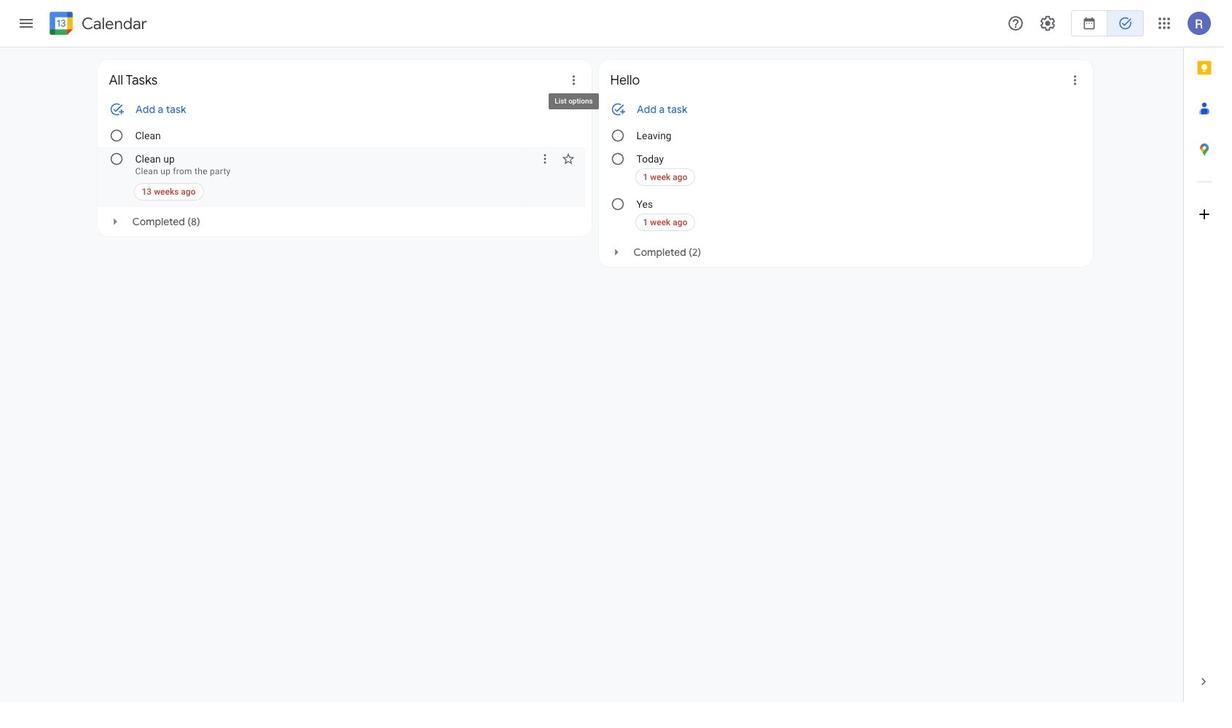 Task type: vqa. For each thing, say whether or not it's contained in the screenshot.
bottommost for
no



Task type: locate. For each thing, give the bounding box(es) containing it.
heading inside calendar element
[[79, 15, 147, 32]]

tab list
[[1185, 47, 1225, 661]]

settings menu image
[[1040, 15, 1057, 32]]

support menu image
[[1008, 15, 1025, 32]]

heading
[[79, 15, 147, 32]]

calendar element
[[47, 9, 147, 41]]

tasks sidebar image
[[17, 15, 35, 32]]



